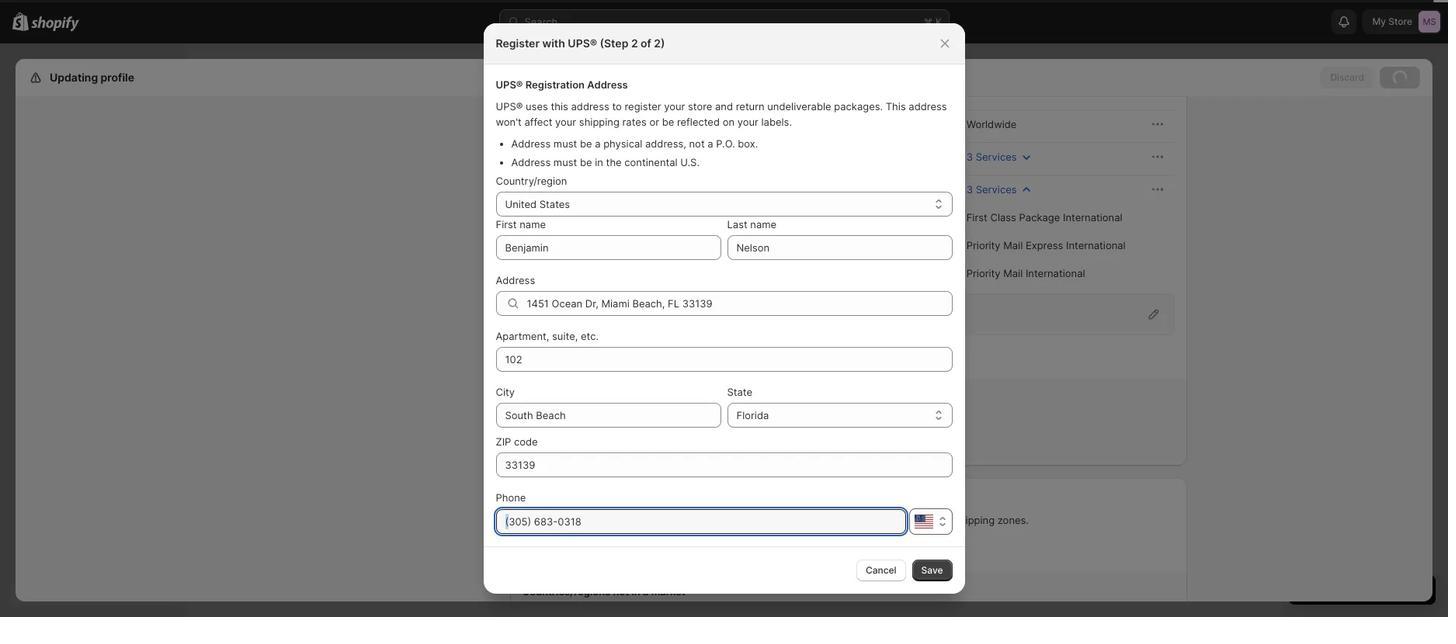 Task type: describe. For each thing, give the bounding box(es) containing it.
register
[[625, 100, 661, 113]]

be inside ups® uses this address to register your store and return undeliverable packages. this address won't affect your shipping rates or be reflected on your labels.
[[662, 116, 674, 128]]

powered
[[686, 308, 728, 321]]

shopify for usps (discounted rates from shopify shipping)
[[674, 183, 710, 196]]

0 vertical spatial from
[[683, 118, 705, 130]]

0 vertical spatial shipping)
[[747, 118, 792, 130]]

manage
[[779, 514, 817, 527]]

usps
[[532, 183, 558, 196]]

protected
[[571, 308, 617, 321]]

learn
[[616, 548, 643, 561]]

ups® (discounted rates from shopify shipping)
[[532, 151, 758, 163]]

of
[[641, 36, 651, 50]]

last
[[727, 218, 748, 231]]

First name text field
[[496, 235, 721, 260]]

save button
[[912, 560, 952, 582]]

start shipping to more places
[[522, 492, 666, 505]]

start
[[522, 492, 547, 505]]

register
[[496, 36, 540, 50]]

3 for 3 services dropdown button
[[967, 183, 973, 196]]

countries/regions not in a market
[[522, 586, 686, 598]]

create zone
[[550, 440, 608, 452]]

market for to
[[652, 514, 685, 527]]

in inside address must be a physical address, not a p.o. box. address must be in the continental u.s.
[[595, 156, 603, 169]]

0 countries and regions
[[550, 412, 663, 424]]

the
[[606, 156, 622, 169]]

worldwide
[[967, 118, 1017, 130]]

services for 3 services dropdown button
[[976, 183, 1017, 196]]

and inside button
[[607, 412, 624, 424]]

3 services for 3 services dropdown button
[[967, 183, 1017, 196]]

in inside the settings dialog
[[632, 586, 640, 598]]

not covered by your shipping zones
[[550, 393, 725, 405]]

reflected
[[677, 116, 720, 128]]

0 countries and regions button
[[550, 407, 680, 429]]

create
[[550, 440, 582, 452]]

won't
[[496, 116, 522, 128]]

3 services for 3 services button
[[967, 151, 1017, 163]]

class
[[990, 211, 1016, 224]]

carrier
[[533, 86, 566, 99]]

to inside ups® uses this address to register your store and return undeliverable packages. this address won't affect your shipping rates or be reflected on your labels.
[[612, 100, 622, 113]]

2
[[631, 36, 638, 50]]

name for first name
[[520, 218, 546, 231]]

2)
[[654, 36, 665, 50]]

ups® for ups® registration address
[[496, 78, 523, 91]]

shipping) for usps (discounted rates from shopify shipping)
[[713, 183, 758, 196]]

apartment, suite, etc.
[[496, 330, 599, 342]]

u.s.
[[681, 156, 700, 169]]

this
[[886, 100, 906, 113]]

rates down continental
[[622, 183, 646, 196]]

regions
[[627, 412, 663, 424]]

address must be a physical address, not a p.o. box. address must be in the continental u.s.
[[511, 137, 758, 169]]

on
[[723, 116, 735, 128]]

apartment,
[[496, 330, 549, 342]]

carrier name button
[[531, 78, 613, 107]]

to right go
[[547, 548, 556, 560]]

code
[[514, 436, 538, 448]]

2 markets from the left
[[703, 548, 742, 561]]

by
[[612, 393, 624, 405]]

(discounted for usps
[[561, 183, 619, 196]]

go to markets
[[532, 548, 594, 560]]

name for last name
[[750, 218, 777, 231]]

0
[[550, 412, 557, 424]]

zones.
[[998, 514, 1029, 527]]

suite,
[[552, 330, 578, 342]]

countries/regions
[[522, 586, 611, 598]]

first for first name
[[496, 218, 517, 231]]

shipping up regions
[[651, 393, 693, 405]]

physical
[[604, 137, 642, 150]]

with inside dialog
[[542, 36, 565, 50]]

3 services button
[[957, 179, 1043, 200]]

not
[[550, 393, 568, 405]]

2 address from the left
[[909, 100, 947, 113]]

2 vertical spatial be
[[580, 156, 592, 169]]

0 vertical spatial shopify
[[708, 118, 744, 130]]

go
[[532, 548, 544, 560]]

updating
[[50, 71, 98, 84]]

cancel button
[[856, 560, 906, 582]]

rates down physical on the top left
[[622, 151, 646, 163]]

united states
[[505, 198, 570, 210]]

including
[[909, 514, 952, 527]]

affect
[[525, 116, 552, 128]]

and for your
[[715, 100, 733, 113]]

City text field
[[496, 403, 721, 428]]

address up 'country/region'
[[511, 156, 551, 169]]

Address text field
[[527, 291, 952, 316]]

⌘ k
[[924, 16, 942, 28]]

zone
[[585, 440, 608, 452]]

save
[[921, 565, 943, 576]]

zip
[[496, 436, 511, 448]]

city
[[496, 386, 515, 398]]

shopify image
[[31, 16, 79, 32]]

continental
[[625, 156, 678, 169]]

and for start
[[758, 514, 776, 527]]

updating profile
[[50, 71, 134, 84]]

learn more about markets
[[616, 548, 742, 561]]

3 for 3 services button
[[967, 151, 973, 163]]

mail for international
[[1003, 267, 1023, 280]]

zones
[[696, 393, 725, 405]]

0 horizontal spatial more
[[606, 492, 631, 505]]

a for be
[[595, 137, 601, 150]]

page loading bar progress bar
[[0, 0, 1448, 2]]

(step
[[600, 36, 629, 50]]

your down this at the left top of page
[[555, 116, 576, 128]]

first for first class package international
[[967, 211, 988, 224]]

add
[[522, 514, 542, 527]]

(discounted for ups®
[[562, 151, 619, 163]]

to down places
[[631, 514, 640, 527]]



Task type: locate. For each thing, give the bounding box(es) containing it.
create zone button
[[541, 435, 617, 457]]

3 down 3 services button
[[967, 183, 973, 196]]

must down this at the left top of page
[[554, 137, 577, 150]]

3 inside button
[[967, 151, 973, 163]]

1 vertical spatial shipping)
[[713, 151, 758, 163]]

1 address from the left
[[571, 100, 609, 113]]

1 vertical spatial must
[[554, 156, 577, 169]]

localized
[[820, 514, 862, 527]]

1 3 services from the top
[[967, 151, 1017, 163]]

labels.
[[761, 116, 792, 128]]

be right or
[[662, 116, 674, 128]]

p.o.
[[716, 137, 735, 150]]

0 vertical spatial 3 services
[[967, 151, 1017, 163]]

and inside ups® uses this address to register your store and return undeliverable packages. this address won't affect your shipping rates or be reflected on your labels.
[[715, 100, 733, 113]]

name for carrier name
[[569, 86, 595, 99]]

store
[[688, 100, 712, 113]]

not up u.s.
[[689, 137, 705, 150]]

0 horizontal spatial in
[[595, 156, 603, 169]]

1 vertical spatial not
[[613, 586, 629, 598]]

from
[[683, 118, 705, 130], [649, 151, 671, 163], [649, 183, 671, 196]]

1 vertical spatial from
[[649, 151, 671, 163]]

return
[[736, 100, 765, 113]]

1 vertical spatial and
[[607, 412, 624, 424]]

shipping) for ups® (discounted rates from shopify shipping)
[[713, 151, 758, 163]]

3 inside dropdown button
[[967, 183, 973, 196]]

2 horizontal spatial name
[[750, 218, 777, 231]]

services for 3 services button
[[976, 151, 1017, 163]]

undeliverable
[[767, 100, 831, 113]]

from for usps (discounted rates from shopify shipping)
[[649, 183, 671, 196]]

uses
[[526, 100, 548, 113]]

priority
[[967, 239, 1001, 252], [967, 267, 1001, 280]]

learn more about markets link
[[616, 548, 742, 561]]

0 vertical spatial priority
[[967, 239, 1001, 252]]

services inside dropdown button
[[976, 183, 1017, 196]]

shopify down u.s.
[[674, 183, 710, 196]]

not inside the settings dialog
[[613, 586, 629, 598]]

2 vertical spatial (discounted
[[561, 183, 619, 196]]

1 horizontal spatial not
[[689, 137, 705, 150]]

0 vertical spatial must
[[554, 137, 577, 150]]

shipping inside ups® uses this address to register your store and return undeliverable packages. this address won't affect your shipping rates or be reflected on your labels.
[[579, 116, 620, 128]]

a down the "learn more about markets"
[[643, 586, 649, 598]]

ups® for ups® (discounted rates from shopify shipping)
[[532, 151, 559, 163]]

2 horizontal spatial and
[[758, 514, 776, 527]]

from down store
[[683, 118, 705, 130]]

shopify for ups® (discounted rates from shopify shipping)
[[674, 151, 710, 163]]

market for in
[[651, 586, 686, 598]]

start
[[700, 514, 722, 527]]

express down this at the left top of page
[[555, 118, 592, 130]]

rates down register
[[622, 116, 647, 128]]

to
[[612, 100, 622, 113], [594, 492, 604, 505], [631, 514, 640, 527], [687, 514, 697, 527], [547, 548, 556, 560]]

settings
[[47, 71, 91, 84]]

your up dhl express (discounted rates from shopify shipping)
[[664, 100, 685, 113]]

0 horizontal spatial with
[[542, 36, 565, 50]]

1 horizontal spatial first
[[967, 211, 988, 224]]

address up register
[[587, 78, 628, 91]]

to left start
[[687, 514, 697, 527]]

1 vertical spatial international
[[1066, 239, 1126, 252]]

mail down priority mail express international
[[1003, 267, 1023, 280]]

shipping) down p.o.
[[713, 151, 758, 163]]

express down first class package international
[[1026, 239, 1063, 252]]

1 vertical spatial more
[[646, 548, 670, 561]]

not down learn
[[613, 586, 629, 598]]

be left physical on the top left
[[580, 137, 592, 150]]

3 services inside 3 services dropdown button
[[967, 183, 1017, 196]]

2 vertical spatial international
[[1026, 267, 1085, 280]]

registration
[[526, 78, 585, 91]]

from down the address,
[[649, 151, 671, 163]]

2 must from the top
[[554, 156, 577, 169]]

1 horizontal spatial in
[[632, 586, 640, 598]]

international for first class package international
[[1063, 211, 1123, 224]]

shipping) up 'last'
[[713, 183, 758, 196]]

(discounted
[[595, 118, 653, 130], [562, 151, 619, 163], [561, 183, 619, 196]]

not
[[689, 137, 705, 150], [613, 586, 629, 598]]

profile
[[101, 71, 134, 84]]

2 vertical spatial and
[[758, 514, 776, 527]]

with left shopify-
[[620, 308, 641, 321]]

settings dialog
[[16, 0, 1433, 617]]

express
[[555, 118, 592, 130], [1026, 239, 1063, 252]]

1 mail from the top
[[1003, 239, 1023, 252]]

1 horizontal spatial more
[[646, 548, 670, 561]]

1 vertical spatial market
[[651, 586, 686, 598]]

first left 'class'
[[967, 211, 988, 224]]

to left register
[[612, 100, 622, 113]]

1 horizontal spatial express
[[1026, 239, 1063, 252]]

1 vertical spatial with
[[620, 308, 641, 321]]

international right package
[[1063, 211, 1123, 224]]

1 horizontal spatial name
[[569, 86, 595, 99]]

united states (+1) image
[[914, 515, 933, 529]]

rates inside ups® uses this address to register your store and return undeliverable packages. this address won't affect your shipping rates or be reflected on your labels.
[[622, 116, 647, 128]]

3
[[967, 151, 973, 163], [967, 183, 973, 196]]

0 vertical spatial mail
[[1003, 239, 1023, 252]]

1 horizontal spatial with
[[620, 308, 641, 321]]

a down places
[[643, 514, 649, 527]]

1 market from the top
[[652, 514, 685, 527]]

market down learn more about markets link
[[651, 586, 686, 598]]

1 vertical spatial services
[[976, 151, 1017, 163]]

more right learn
[[646, 548, 670, 561]]

your down return
[[737, 116, 759, 128]]

address down carrier name
[[571, 100, 609, 113]]

1 vertical spatial in
[[632, 586, 640, 598]]

priority for priority mail express international
[[967, 239, 1001, 252]]

etc.
[[581, 330, 599, 342]]

cancel
[[866, 565, 897, 576]]

package
[[1019, 211, 1060, 224]]

more
[[606, 492, 631, 505], [646, 548, 670, 561]]

shipping
[[579, 116, 620, 128], [651, 393, 693, 405], [549, 492, 591, 505], [955, 514, 995, 527]]

services up worldwide
[[967, 86, 1008, 99]]

1 vertical spatial be
[[580, 137, 592, 150]]

name
[[569, 86, 595, 99], [520, 218, 546, 231], [750, 218, 777, 231]]

0 horizontal spatial not
[[613, 586, 629, 598]]

last name
[[727, 218, 777, 231]]

this
[[551, 100, 568, 113]]

3 services inside 3 services button
[[967, 151, 1017, 163]]

orders protected with shopify-powered
[[535, 308, 728, 321]]

ups® for ups® uses this address to register your store and return undeliverable packages. this address won't affect your shipping rates or be reflected on your labels.
[[496, 100, 523, 113]]

k
[[936, 16, 942, 28]]

0 horizontal spatial first
[[496, 218, 517, 231]]

ups®
[[568, 36, 597, 50], [496, 78, 523, 91], [496, 100, 523, 113], [532, 151, 559, 163]]

3 services up 'class'
[[967, 183, 1017, 196]]

Phone text field
[[496, 509, 906, 534]]

places
[[634, 492, 666, 505]]

first inside the register with ups® (step 2 of 2) dialog
[[496, 218, 517, 231]]

mail down 'class'
[[1003, 239, 1023, 252]]

3 services button
[[957, 146, 1043, 168]]

2 mail from the top
[[1003, 267, 1023, 280]]

0 vertical spatial more
[[606, 492, 631, 505]]

in
[[595, 156, 603, 169], [632, 586, 640, 598]]

1 priority from the top
[[967, 239, 1001, 252]]

not inside address must be a physical address, not a p.o. box. address must be in the continental u.s.
[[689, 137, 705, 150]]

0 horizontal spatial express
[[555, 118, 592, 130]]

services inside button
[[976, 151, 1017, 163]]

first name
[[496, 218, 546, 231]]

2 priority from the top
[[967, 267, 1001, 280]]

ups® inside ups® uses this address to register your store and return undeliverable packages. this address won't affect your shipping rates or be reflected on your labels.
[[496, 100, 523, 113]]

from down continental
[[649, 183, 671, 196]]

a for in
[[643, 586, 649, 598]]

address right this
[[909, 100, 947, 113]]

dhl express (discounted rates from shopify shipping)
[[532, 118, 792, 130]]

1 markets from the left
[[558, 548, 594, 560]]

0 vertical spatial be
[[662, 116, 674, 128]]

international down first class package international
[[1066, 239, 1126, 252]]

a for to
[[643, 514, 649, 527]]

address down the dhl
[[511, 137, 551, 150]]

0 vertical spatial not
[[689, 137, 705, 150]]

mail for express
[[1003, 239, 1023, 252]]

0 horizontal spatial and
[[607, 412, 624, 424]]

calculated
[[896, 183, 947, 196]]

services up 'class'
[[976, 183, 1017, 196]]

market down places
[[652, 514, 685, 527]]

your right by
[[627, 393, 649, 405]]

2 vertical spatial shopify
[[674, 183, 710, 196]]

add countries/regions to a market to start selling and manage localized settings, including shipping zones.
[[522, 514, 1029, 527]]

a left p.o.
[[708, 137, 713, 150]]

phone
[[496, 492, 526, 504]]

0 vertical spatial express
[[555, 118, 592, 130]]

ups® inside the settings dialog
[[532, 151, 559, 163]]

and up the on
[[715, 100, 733, 113]]

Apartment, suite, etc. text field
[[496, 347, 952, 372]]

0 vertical spatial and
[[715, 100, 733, 113]]

be left the
[[580, 156, 592, 169]]

1 horizontal spatial markets
[[703, 548, 742, 561]]

to up countries/regions
[[594, 492, 604, 505]]

(discounted up physical on the top left
[[595, 118, 653, 130]]

address,
[[645, 137, 686, 150]]

1 vertical spatial 3 services
[[967, 183, 1017, 196]]

markets right about on the left
[[703, 548, 742, 561]]

shipping up physical on the top left
[[579, 116, 620, 128]]

search
[[525, 16, 558, 28]]

2 vertical spatial services
[[976, 183, 1017, 196]]

go to markets link
[[522, 544, 604, 565]]

with inside the settings dialog
[[620, 308, 641, 321]]

⌘
[[924, 16, 933, 28]]

register with ups® (step 2 of 2)
[[496, 36, 665, 50]]

shipping)
[[747, 118, 792, 130], [713, 151, 758, 163], [713, 183, 758, 196]]

2 vertical spatial from
[[649, 183, 671, 196]]

1 horizontal spatial address
[[909, 100, 947, 113]]

0 vertical spatial 3
[[967, 151, 973, 163]]

0 vertical spatial services
[[967, 86, 1008, 99]]

international for priority mail express international
[[1066, 239, 1126, 252]]

ups® registration address
[[496, 78, 628, 91]]

ups® uses this address to register your store and return undeliverable packages. this address won't affect your shipping rates or be reflected on your labels.
[[496, 100, 947, 128]]

address
[[587, 78, 628, 91], [511, 137, 551, 150], [511, 156, 551, 169], [496, 274, 535, 287]]

0 vertical spatial market
[[652, 514, 685, 527]]

states
[[540, 198, 570, 210]]

priority for priority mail international
[[967, 267, 1001, 280]]

ZIP code text field
[[496, 453, 952, 478]]

a left physical on the top left
[[595, 137, 601, 150]]

international down priority mail express international
[[1026, 267, 1085, 280]]

mail
[[1003, 239, 1023, 252], [1003, 267, 1023, 280]]

markets down countries/regions
[[558, 548, 594, 560]]

and down by
[[607, 412, 624, 424]]

(discounted down the
[[561, 183, 619, 196]]

state
[[727, 386, 753, 398]]

covered
[[570, 393, 610, 405]]

and right selling
[[758, 514, 776, 527]]

your
[[664, 100, 685, 113], [555, 116, 576, 128], [737, 116, 759, 128], [627, 393, 649, 405]]

from for ups® (discounted rates from shopify shipping)
[[649, 151, 671, 163]]

usps (discounted rates from shopify shipping)
[[532, 183, 758, 196]]

—
[[822, 183, 832, 196]]

1 vertical spatial mail
[[1003, 267, 1023, 280]]

be
[[662, 116, 674, 128], [580, 137, 592, 150], [580, 156, 592, 169]]

box.
[[738, 137, 758, 150]]

2 vertical spatial shipping)
[[713, 183, 758, 196]]

3 down worldwide
[[967, 151, 973, 163]]

address down first name
[[496, 274, 535, 287]]

Last name text field
[[727, 235, 952, 260]]

2 market from the top
[[651, 586, 686, 598]]

1 vertical spatial shopify
[[674, 151, 710, 163]]

3 services
[[967, 151, 1017, 163], [967, 183, 1017, 196]]

countries/regions
[[544, 514, 628, 527]]

settings,
[[865, 514, 906, 527]]

1 3 from the top
[[967, 151, 973, 163]]

shopify-
[[643, 308, 686, 321]]

with down search on the left of page
[[542, 36, 565, 50]]

0 horizontal spatial name
[[520, 218, 546, 231]]

0 horizontal spatial markets
[[558, 548, 594, 560]]

in down learn
[[632, 586, 640, 598]]

first down united
[[496, 218, 517, 231]]

1 vertical spatial priority
[[967, 267, 1001, 280]]

0 vertical spatial in
[[595, 156, 603, 169]]

2 3 from the top
[[967, 183, 973, 196]]

1 horizontal spatial and
[[715, 100, 733, 113]]

1 vertical spatial 3
[[967, 183, 973, 196]]

or
[[650, 116, 659, 128]]

services
[[967, 86, 1008, 99], [976, 151, 1017, 163], [976, 183, 1017, 196]]

1 must from the top
[[554, 137, 577, 150]]

must up usps
[[554, 156, 577, 169]]

register with ups® (step 2 of 2) dialog
[[0, 23, 1448, 594]]

dhl
[[532, 118, 552, 130]]

1 vertical spatial (discounted
[[562, 151, 619, 163]]

shipping left the zones.
[[955, 514, 995, 527]]

your inside the settings dialog
[[627, 393, 649, 405]]

florida
[[737, 409, 769, 422]]

name inside button
[[569, 86, 595, 99]]

packages.
[[834, 100, 883, 113]]

shipping) down return
[[747, 118, 792, 130]]

2 3 services from the top
[[967, 183, 1017, 196]]

1 vertical spatial express
[[1026, 239, 1063, 252]]

rates
[[622, 116, 647, 128], [656, 118, 680, 130], [622, 151, 646, 163], [622, 183, 646, 196]]

0 vertical spatial (discounted
[[595, 118, 653, 130]]

zip code
[[496, 436, 538, 448]]

rates up the address,
[[656, 118, 680, 130]]

in left the
[[595, 156, 603, 169]]

0 vertical spatial with
[[542, 36, 565, 50]]

united
[[505, 198, 537, 210]]

first inside the settings dialog
[[967, 211, 988, 224]]

3 services down worldwide
[[967, 151, 1017, 163]]

0 horizontal spatial address
[[571, 100, 609, 113]]

0 vertical spatial international
[[1063, 211, 1123, 224]]

about
[[673, 548, 700, 561]]

services up 3 services dropdown button
[[976, 151, 1017, 163]]

shopify up p.o.
[[708, 118, 744, 130]]

shopify down the address,
[[674, 151, 710, 163]]

more left places
[[606, 492, 631, 505]]

shipping up countries/regions
[[549, 492, 591, 505]]

(discounted down physical on the top left
[[562, 151, 619, 163]]



Task type: vqa. For each thing, say whether or not it's contained in the screenshot.
"dialog"
no



